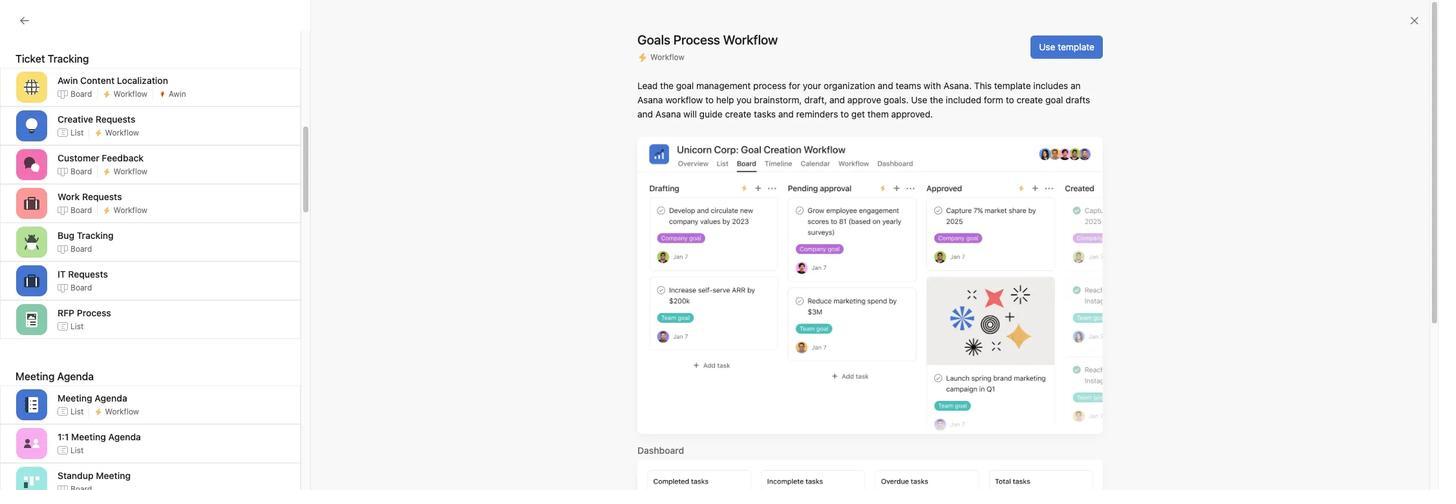 Task type: vqa. For each thing, say whether or not it's contained in the screenshot.
top "Cross-"
yes



Task type: locate. For each thing, give the bounding box(es) containing it.
0 vertical spatial tasks
[[49, 65, 71, 76]]

agenda up 1:1 meeting agenda
[[95, 393, 127, 404]]

reporting
[[34, 146, 74, 157]]

board down it requests
[[71, 283, 92, 293]]

0 horizontal spatial cross-functional project plan
[[34, 233, 155, 244]]

requests
[[96, 114, 135, 125], [82, 191, 122, 202], [68, 269, 108, 280]]

minute
[[1047, 163, 1072, 173]]

3 list from the top
[[71, 407, 84, 417]]

the
[[660, 80, 674, 91], [930, 94, 944, 105]]

the down with on the top right of page
[[930, 94, 944, 105]]

1 horizontal spatial the
[[930, 94, 944, 105]]

reporting link
[[8, 141, 147, 162]]

workflow
[[666, 94, 703, 105]]

0 vertical spatial requests
[[96, 114, 135, 125]]

dashboard
[[254, 78, 300, 89], [638, 445, 684, 456]]

asana down "lead"
[[638, 94, 663, 105]]

standup meeting
[[58, 471, 131, 482]]

list box
[[567, 5, 878, 26]]

team
[[16, 279, 39, 290]]

ticket tracking
[[16, 53, 89, 65]]

tasks down brainstorm,
[[754, 109, 776, 120]]

workflow down meeting agenda
[[105, 407, 139, 417]]

1 vertical spatial plan
[[137, 233, 155, 244]]

board down work requests
[[71, 205, 92, 215]]

meeting agenda
[[16, 371, 94, 383]]

standup meeting button
[[0, 464, 301, 491]]

to up "guide"
[[706, 94, 714, 105]]

invite button
[[12, 462, 68, 486]]

tasks
[[49, 65, 71, 76], [754, 109, 776, 120]]

meeting
[[58, 393, 92, 404], [71, 432, 106, 443], [96, 471, 131, 482]]

cross- inside cell
[[194, 163, 222, 174]]

cross-functional project plan
[[194, 163, 316, 174], [34, 233, 155, 244]]

insights button
[[0, 123, 49, 136]]

content
[[80, 75, 115, 86]]

cross-functional project plan row
[[155, 157, 1440, 182]]

2 board from the top
[[71, 167, 92, 176]]

goals link
[[8, 182, 147, 203]]

use
[[1040, 41, 1056, 52], [911, 94, 928, 105]]

list down creative at the top left of the page
[[71, 128, 84, 137]]

included
[[946, 94, 982, 105]]

teams
[[896, 80, 922, 91]]

creative requests image
[[24, 118, 39, 134]]

portfolio
[[68, 254, 103, 265]]

1 vertical spatial agenda
[[108, 432, 141, 443]]

my inside projects 'element'
[[34, 254, 46, 265]]

inbox link
[[8, 81, 147, 102]]

goals for goals
[[34, 187, 57, 198]]

meeting right 1:1 at bottom
[[71, 432, 106, 443]]

0 vertical spatial plan
[[298, 163, 316, 174]]

requests down portfolio
[[68, 269, 108, 280]]

1 vertical spatial use
[[911, 94, 928, 105]]

creative requests
[[58, 114, 135, 125]]

requests down awin content localization at the top left
[[96, 114, 135, 125]]

meeting inside dropdown button
[[96, 471, 131, 482]]

my inside global element
[[34, 65, 46, 76]]

1 vertical spatial template
[[995, 80, 1031, 91]]

go back image
[[19, 16, 30, 26]]

meeting right standup
[[96, 471, 131, 482]]

cross-functional project plan link inside cell
[[194, 161, 316, 176]]

to right form
[[1006, 94, 1015, 105]]

localization
[[117, 75, 168, 86]]

0 vertical spatial cross-
[[194, 163, 222, 174]]

1 vertical spatial cross-functional project plan link
[[8, 229, 155, 250]]

1 vertical spatial functional
[[62, 233, 103, 244]]

board
[[71, 89, 92, 99], [71, 167, 92, 176], [71, 205, 92, 215], [71, 244, 92, 254], [71, 283, 92, 293]]

0 horizontal spatial goal
[[676, 80, 694, 91]]

1 horizontal spatial cross-
[[194, 163, 222, 174]]

standup meeting image
[[24, 475, 39, 491]]

1 vertical spatial dashboard
[[638, 445, 684, 456]]

portfolios
[[34, 166, 74, 177]]

cross- down the name
[[194, 163, 222, 174]]

0 vertical spatial template
[[1058, 41, 1095, 52]]

1 horizontal spatial create
[[1017, 94, 1043, 105]]

workflow
[[651, 52, 685, 62], [113, 89, 148, 99], [105, 128, 139, 137], [113, 167, 148, 176], [113, 205, 148, 215], [105, 407, 139, 417]]

work requests
[[58, 191, 122, 202]]

0 horizontal spatial dashboard
[[254, 78, 300, 89]]

requests right work
[[82, 191, 122, 202]]

awin for awin content localization
[[58, 75, 78, 86]]

list down rfp process
[[71, 322, 84, 331]]

tasks down home
[[49, 65, 71, 76]]

asana down workflow
[[656, 109, 681, 120]]

0 horizontal spatial use
[[911, 94, 928, 105]]

teams element
[[0, 273, 155, 320]]

1 horizontal spatial cross-functional project plan link
[[194, 161, 316, 176]]

goals up "lead"
[[638, 32, 671, 47]]

1 vertical spatial cross-functional project plan
[[34, 233, 155, 244]]

1 horizontal spatial goal
[[1046, 94, 1064, 105]]

workflow down work requests
[[113, 205, 148, 215]]

0 vertical spatial create
[[1017, 94, 1043, 105]]

board for customer
[[71, 167, 92, 176]]

rfp process
[[58, 308, 111, 319]]

project inside 'element'
[[106, 233, 135, 244]]

2 vertical spatial meeting
[[96, 471, 131, 482]]

cross-
[[194, 163, 222, 174], [34, 233, 62, 244]]

agenda
[[95, 393, 127, 404], [108, 432, 141, 443]]

2 vertical spatial requests
[[68, 269, 108, 280]]

1 horizontal spatial goals
[[638, 32, 671, 47]]

template inside 'button'
[[1058, 41, 1095, 52]]

template inside lead the goal management process for your organization and teams with asana. this template includes an asana workflow to help you brainstorm, draft, and approve goals. use the included form to create goal drafts and asana will guide create tasks and reminders to get them approved.
[[995, 80, 1031, 91]]

1 vertical spatial requests
[[82, 191, 122, 202]]

0 vertical spatial cross-functional project plan
[[194, 163, 316, 174]]

board for awin
[[71, 89, 92, 99]]

1 vertical spatial goals
[[34, 187, 57, 198]]

and up goals.
[[878, 80, 894, 91]]

0 horizontal spatial goals
[[34, 187, 57, 198]]

it requests image
[[24, 274, 39, 289]]

reminders
[[797, 109, 838, 120]]

my workspace
[[34, 301, 94, 312]]

due date for cross-functional project plan cell
[[1238, 157, 1316, 180]]

0 horizontal spatial awin
[[58, 75, 78, 86]]

on
[[1002, 163, 1012, 173]]

1 vertical spatial goal
[[1046, 94, 1064, 105]]

my for my tasks
[[34, 65, 46, 76]]

1 horizontal spatial use
[[1040, 41, 1056, 52]]

hide sidebar image
[[17, 10, 27, 21]]

1 vertical spatial asana
[[656, 109, 681, 120]]

creative
[[58, 114, 93, 125]]

meeting down meeting agenda
[[58, 393, 92, 404]]

workflow down localization
[[113, 89, 148, 99]]

1 horizontal spatial dashboard
[[638, 445, 684, 456]]

0 vertical spatial functional
[[222, 163, 264, 174]]

workflow up "feedback"
[[105, 128, 139, 137]]

projects element
[[0, 206, 155, 273]]

my left first portfolio
[[212, 54, 230, 69]]

0 vertical spatial goals
[[638, 32, 671, 47]]

goal up workflow
[[676, 80, 694, 91]]

cell
[[981, 157, 1110, 180], [1109, 157, 1239, 180], [1315, 157, 1393, 180]]

create down includes
[[1017, 94, 1043, 105]]

process workflow
[[674, 32, 778, 47]]

0 horizontal spatial template
[[995, 80, 1031, 91]]

asana
[[638, 94, 663, 105], [656, 109, 681, 120]]

create down the you
[[725, 109, 752, 120]]

1 horizontal spatial project
[[266, 163, 295, 174]]

functional
[[222, 163, 264, 174], [62, 233, 103, 244]]

0 vertical spatial awin
[[58, 75, 78, 86]]

my for my first portfolio
[[212, 54, 230, 69]]

and
[[878, 80, 894, 91], [830, 94, 845, 105], [638, 109, 653, 120], [779, 109, 794, 120]]

0 horizontal spatial create
[[725, 109, 752, 120]]

template up form
[[995, 80, 1031, 91]]

use up includes
[[1040, 41, 1056, 52]]

goal
[[676, 80, 694, 91], [1046, 94, 1064, 105]]

the right "lead"
[[660, 80, 674, 91]]

brainstorm,
[[754, 94, 802, 105]]

my tasks
[[34, 65, 71, 76]]

agenda up the standup meeting dropdown button
[[108, 432, 141, 443]]

awin right inbox
[[58, 75, 78, 86]]

cross- up first on the left bottom
[[34, 233, 62, 244]]

to
[[706, 94, 714, 105], [1006, 94, 1015, 105], [841, 109, 849, 120]]

0 vertical spatial project
[[266, 163, 295, 174]]

to left get
[[841, 109, 849, 120]]

0 horizontal spatial tasks
[[49, 65, 71, 76]]

0 vertical spatial agenda
[[95, 393, 127, 404]]

with
[[924, 80, 942, 91]]

requests for it requests
[[68, 269, 108, 280]]

project
[[266, 163, 295, 174], [106, 233, 135, 244]]

goals down portfolios
[[34, 187, 57, 198]]

create
[[1017, 94, 1043, 105], [725, 109, 752, 120]]

goals inside goals link
[[34, 187, 57, 198]]

1 horizontal spatial plan
[[298, 163, 316, 174]]

board down customer
[[71, 167, 92, 176]]

1 horizontal spatial to
[[841, 109, 849, 120]]

2 list from the top
[[71, 322, 84, 331]]

0 vertical spatial dashboard
[[254, 78, 300, 89]]

track
[[1015, 163, 1033, 173]]

board up portfolio
[[71, 244, 92, 254]]

1 horizontal spatial template
[[1058, 41, 1095, 52]]

1 horizontal spatial cross-functional project plan
[[194, 163, 316, 174]]

cross-functional project plan inside projects 'element'
[[34, 233, 155, 244]]

my
[[212, 54, 230, 69], [34, 65, 46, 76], [34, 254, 46, 265], [34, 301, 46, 312]]

1 vertical spatial create
[[725, 109, 752, 120]]

3 board from the top
[[71, 205, 92, 215]]

1 vertical spatial meeting
[[71, 432, 106, 443]]

my first portfolio
[[212, 54, 308, 69]]

1 vertical spatial tasks
[[754, 109, 776, 120]]

home
[[34, 44, 58, 55]]

functional inside cross-functional project plan cell
[[222, 163, 264, 174]]

list
[[71, 128, 84, 137], [71, 322, 84, 331], [71, 407, 84, 417], [71, 446, 84, 456]]

0 horizontal spatial project
[[106, 233, 135, 244]]

0 horizontal spatial cross-
[[34, 233, 62, 244]]

1 horizontal spatial tasks
[[754, 109, 776, 120]]

this
[[975, 80, 992, 91]]

workspace
[[49, 301, 94, 312]]

1 cell from the left
[[981, 157, 1110, 180]]

goal down includes
[[1046, 94, 1064, 105]]

awin up the name
[[169, 89, 186, 99]]

list down meeting agenda
[[71, 407, 84, 417]]

work requests image
[[24, 196, 39, 212]]

requests for work requests
[[82, 191, 122, 202]]

template
[[1058, 41, 1095, 52], [995, 80, 1031, 91]]

0 horizontal spatial plan
[[137, 233, 155, 244]]

draft,
[[805, 94, 827, 105]]

standup
[[58, 471, 94, 482]]

workflow down "feedback"
[[113, 167, 148, 176]]

first
[[49, 254, 65, 265]]

asana.
[[944, 80, 972, 91]]

0 vertical spatial cross-functional project plan link
[[194, 161, 316, 176]]

1 horizontal spatial functional
[[222, 163, 264, 174]]

rfp
[[58, 308, 74, 319]]

cross-functional project plan inside cell
[[194, 163, 316, 174]]

use up approved.
[[911, 94, 928, 105]]

1 horizontal spatial awin
[[169, 89, 186, 99]]

goals for goals process workflow
[[638, 32, 671, 47]]

0 vertical spatial meeting
[[58, 393, 92, 404]]

row
[[155, 156, 1440, 157]]

1 board from the top
[[71, 89, 92, 99]]

0 horizontal spatial to
[[706, 94, 714, 105]]

meeting agenda
[[58, 393, 127, 404]]

goals
[[638, 32, 671, 47], [34, 187, 57, 198]]

meeting for 1:1
[[71, 432, 106, 443]]

and down "lead"
[[638, 109, 653, 120]]

template up 'an'
[[1058, 41, 1095, 52]]

1 vertical spatial cross-
[[34, 233, 62, 244]]

plan
[[298, 163, 316, 174], [137, 233, 155, 244]]

0 horizontal spatial functional
[[62, 233, 103, 244]]

my up rfp process icon
[[34, 301, 46, 312]]

my inside teams element
[[34, 301, 46, 312]]

my left first on the left bottom
[[34, 254, 46, 265]]

workflow for awin content localization
[[113, 89, 148, 99]]

my for my first portfolio
[[34, 254, 46, 265]]

1 vertical spatial project
[[106, 233, 135, 244]]

meeting for standup
[[96, 471, 131, 482]]

list up standup
[[71, 446, 84, 456]]

board down the content
[[71, 89, 92, 99]]

plan inside projects 'element'
[[137, 233, 155, 244]]

on track
[[1002, 163, 1033, 173]]

awin
[[58, 75, 78, 86], [169, 89, 186, 99]]

for
[[789, 80, 801, 91]]

0 vertical spatial the
[[660, 80, 674, 91]]

my up 'awin content localization' image
[[34, 65, 46, 76]]

0 vertical spatial asana
[[638, 94, 663, 105]]

0 vertical spatial use
[[1040, 41, 1056, 52]]

1 vertical spatial awin
[[169, 89, 186, 99]]



Task type: describe. For each thing, give the bounding box(es) containing it.
close image
[[1410, 16, 1420, 26]]

customer feedback
[[58, 152, 144, 163]]

invite
[[36, 468, 60, 479]]

inbox
[[34, 85, 56, 96]]

management
[[697, 80, 751, 91]]

my first portfolio link
[[8, 250, 147, 270]]

workflow up "lead"
[[651, 52, 685, 62]]

4 list from the top
[[71, 446, 84, 456]]

bug
[[58, 230, 74, 241]]

1:1 meeting agenda
[[58, 432, 141, 443]]

goals.
[[884, 94, 909, 105]]

use inside 'button'
[[1040, 41, 1056, 52]]

get
[[852, 109, 865, 120]]

4 board from the top
[[71, 244, 92, 254]]

requests for creative requests
[[96, 114, 135, 125]]

feedback
[[102, 152, 144, 163]]

and down organization on the top
[[830, 94, 845, 105]]

awin for awin
[[169, 89, 186, 99]]

approved.
[[892, 109, 933, 120]]

use template
[[1040, 41, 1095, 52]]

team button
[[0, 278, 39, 291]]

home link
[[8, 39, 147, 60]]

bug tracking
[[58, 230, 114, 241]]

bug tracking image
[[24, 235, 39, 250]]

goals process workflow
[[638, 32, 778, 47]]

work
[[58, 191, 80, 202]]

your
[[803, 80, 822, 91]]

0 horizontal spatial the
[[660, 80, 674, 91]]

use inside lead the goal management process for your organization and teams with asana. this template includes an asana workflow to help you brainstorm, draft, and approve goals. use the included form to create goal drafts and asana will guide create tasks and reminders to get them approved.
[[911, 94, 928, 105]]

my tasks link
[[8, 60, 147, 81]]

form
[[984, 94, 1004, 105]]

lead
[[638, 80, 658, 91]]

includes
[[1034, 80, 1069, 91]]

cell containing on track
[[981, 157, 1110, 180]]

guide
[[700, 109, 723, 120]]

workflow for work requests
[[113, 205, 148, 215]]

process
[[754, 80, 787, 91]]

them
[[868, 109, 889, 120]]

and down brainstorm,
[[779, 109, 794, 120]]

customer feedback image
[[24, 157, 39, 173]]

approve
[[848, 94, 882, 105]]

workflow for meeting agenda
[[105, 407, 139, 417]]

1:1
[[58, 432, 69, 443]]

my first portfolio
[[34, 254, 103, 265]]

cross- inside projects 'element'
[[34, 233, 62, 244]]

functional inside projects 'element'
[[62, 233, 103, 244]]

0 horizontal spatial cross-functional project plan link
[[8, 229, 155, 250]]

my workspace link
[[8, 296, 147, 317]]

will
[[684, 109, 697, 120]]

1:1 meeting agenda image
[[24, 437, 39, 452]]

insights element
[[0, 118, 155, 206]]

1 vertical spatial the
[[930, 94, 944, 105]]

use template button
[[1031, 36, 1103, 59]]

it requests
[[58, 269, 108, 280]]

projects
[[16, 212, 51, 222]]

first portfolio
[[233, 54, 308, 69]]

name row
[[155, 133, 1440, 157]]

tracking
[[77, 230, 114, 241]]

cross-functional project plan cell
[[155, 157, 981, 182]]

5 board from the top
[[71, 283, 92, 293]]

process
[[77, 308, 111, 319]]

tasks inside global element
[[49, 65, 71, 76]]

1 minute ago
[[1041, 163, 1087, 173]]

rfp process image
[[24, 312, 39, 328]]

ago
[[1074, 163, 1087, 173]]

1
[[1041, 163, 1045, 173]]

2 cell from the left
[[1109, 157, 1239, 180]]

0 vertical spatial goal
[[676, 80, 694, 91]]

drafts
[[1066, 94, 1091, 105]]

plan inside cross-functional project plan cell
[[298, 163, 316, 174]]

3 cell from the left
[[1315, 157, 1393, 180]]

global element
[[0, 32, 155, 109]]

meeting agenda image
[[24, 398, 39, 413]]

customer
[[58, 152, 99, 163]]

portfolios link
[[8, 162, 147, 182]]

an
[[1071, 80, 1081, 91]]

projects button
[[0, 210, 51, 225]]

insights
[[16, 124, 49, 135]]

awin content localization
[[58, 75, 168, 86]]

my for my workspace
[[34, 301, 46, 312]]

organization
[[824, 80, 876, 91]]

1 list from the top
[[71, 128, 84, 137]]

lead the goal management process for your organization and teams with asana. this template includes an asana workflow to help you brainstorm, draft, and approve goals. use the included form to create goal drafts and asana will guide create tasks and reminders to get them approved.
[[638, 80, 1091, 120]]

workflow for creative requests
[[105, 128, 139, 137]]

workflow for customer feedback
[[113, 167, 148, 176]]

it
[[58, 269, 66, 280]]

tasks inside lead the goal management process for your organization and teams with asana. this template includes an asana workflow to help you brainstorm, draft, and approve goals. use the included form to create goal drafts and asana will guide create tasks and reminders to get them approved.
[[754, 109, 776, 120]]

board for work
[[71, 205, 92, 215]]

project inside cell
[[266, 163, 295, 174]]

name
[[173, 140, 195, 149]]

2 horizontal spatial to
[[1006, 94, 1015, 105]]

awin content localization image
[[24, 80, 39, 95]]

you
[[737, 94, 752, 105]]

help
[[717, 94, 734, 105]]



